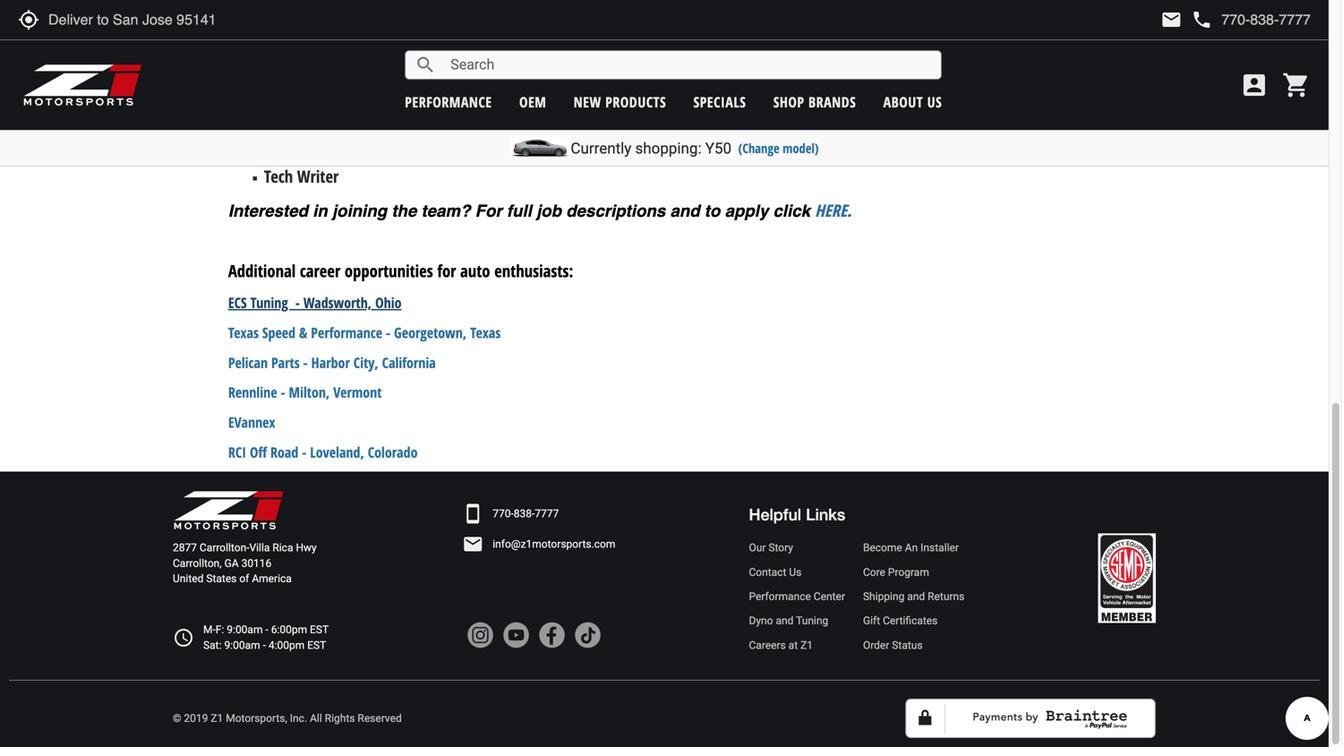Task type: vqa. For each thing, say whether or not it's contained in the screenshot.
4th star from right
no



Task type: describe. For each thing, give the bounding box(es) containing it.
2 horizontal spatial for
[[516, 59, 536, 79]]

(change
[[739, 139, 780, 157]]

and up 'roles'
[[616, 26, 644, 46]]

and inside the interested in joining the team? for full job descriptions and to apply click here .
[[670, 201, 700, 221]]

carrollton, inside 2877 carrollton-villa rica hwy carrollton, ga 30116 united states of america
[[173, 557, 222, 570]]

competitive insurance benefits (health, dental and vision)
[[264, 26, 700, 46]]

following
[[569, 59, 634, 79]]

and down core program link
[[908, 590, 926, 603]]

people
[[423, 59, 473, 79]]

additional
[[228, 259, 296, 282]]

info@z1motorsports.com link
[[493, 537, 616, 552]]

- right the parts
[[303, 353, 308, 372]]

model)
[[783, 139, 819, 157]]

oem link
[[520, 92, 547, 112]]

account_box
[[1241, 71, 1269, 99]]

shop
[[774, 92, 805, 112]]

0 vertical spatial performance
[[311, 323, 383, 342]]

gift certificates link
[[864, 613, 965, 629]]

©
[[173, 712, 181, 725]]

6:00pm
[[271, 624, 307, 636]]

benefits
[[435, 26, 496, 46]]

georgia:
[[821, 59, 885, 79]]

order status
[[864, 639, 923, 651]]

off inside sales and support specialist warehouse associate off road technical sales and support specialist tech writer
[[264, 140, 284, 163]]

motorsports,
[[226, 712, 287, 725]]

villa
[[249, 542, 270, 554]]

right
[[385, 59, 418, 79]]

mail link
[[1161, 9, 1183, 30]]

shopping_cart link
[[1278, 71, 1311, 99]]

7777
[[535, 508, 559, 520]]

program
[[889, 566, 930, 579]]

about us
[[884, 92, 943, 112]]

shopping:
[[636, 139, 702, 157]]

0 vertical spatial specialist
[[385, 91, 446, 113]]

0 horizontal spatial to
[[477, 59, 491, 79]]

1 vertical spatial road
[[271, 442, 299, 462]]

dyno and tuning link
[[749, 613, 846, 629]]

georgetown,
[[394, 323, 467, 342]]

shipping
[[864, 590, 905, 603]]

instagram link image
[[467, 622, 494, 648]]

careers at z1
[[749, 639, 813, 651]]

- left loveland,
[[302, 442, 307, 462]]

(health,
[[500, 26, 559, 46]]

auto
[[460, 259, 490, 282]]

smartphone
[[462, 503, 484, 525]]

4:00pm
[[269, 639, 305, 651]]

1 vertical spatial 9:00am
[[224, 639, 260, 651]]

us for contact us
[[790, 566, 802, 579]]

0 vertical spatial est
[[310, 624, 329, 636]]

parts
[[271, 353, 300, 372]]

core
[[864, 566, 886, 579]]

united
[[173, 572, 204, 585]]

performance link
[[405, 92, 492, 112]]

become an installer link
[[864, 540, 965, 556]]

z1 motorsports logo image
[[22, 63, 143, 107]]

2 texas from the left
[[470, 323, 501, 342]]

careers
[[749, 639, 786, 651]]

core program link
[[864, 565, 965, 580]]

mail
[[1161, 9, 1183, 30]]

0 vertical spatial at
[[679, 59, 693, 79]]

- down the ohio
[[386, 323, 391, 342]]

road inside sales and support specialist warehouse associate off road technical sales and support specialist tech writer
[[288, 140, 321, 163]]

838-
[[514, 508, 535, 520]]

vision)
[[649, 26, 700, 46]]

phone link
[[1192, 9, 1311, 30]]

to inside the interested in joining the team? for full job descriptions and to apply click here .
[[705, 201, 721, 221]]

loveland,
[[310, 442, 364, 462]]

y50
[[706, 139, 732, 157]]

0 vertical spatial 9:00am
[[227, 624, 263, 636]]

0 horizontal spatial for
[[333, 59, 353, 79]]

rci
[[228, 442, 246, 462]]

apply
[[725, 201, 769, 221]]

us for about us
[[928, 92, 943, 112]]

2019
[[184, 712, 208, 725]]

joining
[[332, 201, 387, 221]]

contact us link
[[749, 565, 846, 580]]

specials
[[694, 92, 747, 112]]

about
[[884, 92, 924, 112]]

an
[[905, 542, 918, 554]]

certificates
[[883, 615, 938, 627]]

phone
[[1192, 9, 1213, 30]]

wadsworth,
[[304, 293, 372, 312]]

ecs tuning  - wadsworth, ohio link
[[228, 293, 402, 312]]

city,
[[354, 353, 379, 372]]

email
[[462, 534, 484, 555]]

rennline - milton, vermont
[[228, 383, 382, 402]]

(change model) link
[[739, 139, 819, 157]]

looking
[[276, 59, 329, 79]]

texas speed & performance - georgetown, texas
[[228, 323, 501, 342]]

roles
[[638, 59, 674, 79]]

new products
[[574, 92, 667, 112]]

&
[[299, 323, 308, 342]]

order
[[864, 639, 890, 651]]

associate
[[342, 115, 402, 138]]

my_location
[[18, 9, 39, 30]]

tuning inside dyno and tuning link
[[796, 615, 829, 627]]

links
[[806, 505, 846, 524]]

rci off road - loveland, colorado
[[228, 442, 418, 462]]

1 vertical spatial at
[[789, 639, 798, 651]]

1 horizontal spatial sales
[[389, 140, 421, 163]]

rights
[[325, 712, 355, 725]]

z1 for careers at z1
[[801, 639, 813, 651]]

interested
[[228, 201, 308, 221]]

currently shopping: y50 (change model)
[[571, 139, 819, 157]]



Task type: locate. For each thing, give the bounding box(es) containing it.
0 vertical spatial to
[[477, 59, 491, 79]]

us down our story link in the bottom right of the page
[[790, 566, 802, 579]]

sales down associate at the top of page
[[389, 140, 421, 163]]

shopping_cart
[[1283, 71, 1311, 99]]

for
[[475, 201, 502, 221]]

2877
[[173, 542, 197, 554]]

become
[[864, 542, 903, 554]]

performance down wadsworth,
[[311, 323, 383, 342]]

click
[[774, 201, 811, 221]]

z1
[[698, 59, 717, 79], [801, 639, 813, 651], [211, 712, 223, 725]]

and
[[616, 26, 644, 46], [301, 91, 325, 113], [425, 140, 450, 163], [670, 201, 700, 221], [908, 590, 926, 603], [776, 615, 794, 627]]

for
[[333, 59, 353, 79], [516, 59, 536, 79], [437, 259, 456, 282]]

youtube link image
[[503, 622, 530, 648]]

and left apply
[[670, 201, 700, 221]]

2877 carrollton-villa rica hwy carrollton, ga 30116 united states of america
[[173, 542, 317, 585]]

1 horizontal spatial at
[[789, 639, 798, 651]]

in down writer
[[313, 201, 328, 221]]

specialist down oem
[[510, 140, 570, 163]]

0 horizontal spatial specialist
[[385, 91, 446, 113]]

technical
[[325, 140, 385, 163]]

1 vertical spatial to
[[705, 201, 721, 221]]

descriptions
[[566, 201, 666, 221]]

the left team?
[[392, 201, 417, 221]]

- left 4:00pm
[[263, 639, 266, 651]]

for right looking
[[333, 59, 353, 79]]

performance
[[311, 323, 383, 342], [749, 590, 811, 603]]

1 horizontal spatial the
[[392, 201, 417, 221]]

dyno
[[749, 615, 774, 627]]

tuning up speed
[[250, 293, 288, 312]]

shipping and returns link
[[864, 589, 965, 604]]

1 horizontal spatial performance
[[749, 590, 811, 603]]

1 vertical spatial z1
[[801, 639, 813, 651]]

0 horizontal spatial z1
[[211, 712, 223, 725]]

pelican parts - harbor city, california
[[228, 353, 436, 372]]

1 horizontal spatial tuning
[[796, 615, 829, 627]]

road down evannex link
[[271, 442, 299, 462]]

the up oem
[[541, 59, 564, 79]]

0 vertical spatial sales
[[264, 91, 297, 113]]

and right dyno
[[776, 615, 794, 627]]

competitive
[[264, 26, 352, 46]]

1 horizontal spatial z1
[[698, 59, 717, 79]]

0 horizontal spatial support
[[330, 91, 381, 113]]

0 horizontal spatial sales
[[264, 91, 297, 113]]

1 vertical spatial performance
[[749, 590, 811, 603]]

story
[[769, 542, 794, 554]]

1 horizontal spatial us
[[928, 92, 943, 112]]

about us link
[[884, 92, 943, 112]]

1 vertical spatial specialist
[[510, 140, 570, 163]]

performance
[[405, 92, 492, 112]]

est right "6:00pm"
[[310, 624, 329, 636]]

our story
[[749, 542, 794, 554]]

1 horizontal spatial texas
[[470, 323, 501, 342]]

support
[[330, 91, 381, 113], [454, 140, 505, 163]]

off
[[264, 140, 284, 163], [250, 442, 267, 462]]

hwy
[[296, 542, 317, 554]]

opportunities
[[345, 259, 433, 282]]

1 vertical spatial carrollton,
[[173, 557, 222, 570]]

info@z1motorsports.com
[[493, 538, 616, 551]]

enthusiasts:
[[495, 259, 574, 282]]

- left "milton,"
[[281, 383, 285, 402]]

facebook link image
[[539, 622, 565, 648]]

access_time
[[173, 627, 194, 648]]

1 vertical spatial support
[[454, 140, 505, 163]]

email info@z1motorsports.com
[[462, 534, 616, 555]]

1 vertical spatial in
[[313, 201, 328, 221]]

sema member logo image
[[1099, 533, 1156, 623]]

mail phone
[[1161, 9, 1213, 30]]

-
[[386, 323, 391, 342], [303, 353, 308, 372], [281, 383, 285, 402], [302, 442, 307, 462], [266, 624, 269, 636], [263, 639, 266, 651]]

rennline - milton, vermont link
[[228, 383, 382, 402]]

gift certificates
[[864, 615, 938, 627]]

texas right the "georgetown,"
[[470, 323, 501, 342]]

9:00am right sat:
[[224, 639, 260, 651]]

evannex link
[[228, 413, 275, 432]]

sales up warehouse
[[264, 91, 297, 113]]

at down dyno and tuning link
[[789, 639, 798, 651]]

0 vertical spatial carrollton,
[[740, 59, 817, 79]]

the inside the interested in joining the team? for full job descriptions and to apply click here .
[[392, 201, 417, 221]]

brands
[[809, 92, 857, 112]]

z1 up specials
[[698, 59, 717, 79]]

us right about
[[928, 92, 943, 112]]

tuning down performance center link
[[796, 615, 829, 627]]

m-
[[203, 624, 216, 636]]

est right 4:00pm
[[307, 639, 326, 651]]

z1 for © 2019 z1 motorsports, inc. all rights reserved
[[211, 712, 223, 725]]

insurance
[[357, 26, 430, 46]]

texas up pelican
[[228, 323, 259, 342]]

0 vertical spatial road
[[288, 140, 321, 163]]

1 horizontal spatial to
[[705, 201, 721, 221]]

2 horizontal spatial the
[[541, 59, 564, 79]]

america
[[252, 572, 292, 585]]

in
[[722, 59, 735, 79], [313, 201, 328, 221]]

rennline
[[228, 383, 277, 402]]

z1 right 2019
[[211, 712, 223, 725]]

harbor
[[311, 353, 350, 372]]

careers at z1 link
[[749, 638, 846, 653]]

carrollton, up the 'shop'
[[740, 59, 817, 79]]

inc.
[[290, 712, 307, 725]]

1 vertical spatial est
[[307, 639, 326, 651]]

tiktok link image
[[574, 622, 601, 648]]

career
[[300, 259, 341, 282]]

1 vertical spatial tuning
[[796, 615, 829, 627]]

performance down contact us
[[749, 590, 811, 603]]

contact
[[749, 566, 787, 579]]

us inside contact us link
[[790, 566, 802, 579]]

additional career opportunities for auto enthusiasts:
[[228, 259, 574, 282]]

specialist down right
[[385, 91, 446, 113]]

the for here
[[392, 201, 417, 221]]

2 vertical spatial z1
[[211, 712, 223, 725]]

9:00am right f:
[[227, 624, 263, 636]]

and down performance
[[425, 140, 450, 163]]

the for z1
[[358, 59, 381, 79]]

1 horizontal spatial in
[[722, 59, 735, 79]]

z1 company logo image
[[173, 490, 285, 531]]

vermont
[[333, 383, 382, 402]]

in inside the interested in joining the team? for full job descriptions and to apply click here .
[[313, 201, 328, 221]]

smartphone 770-838-7777
[[462, 503, 559, 525]]

0 horizontal spatial at
[[679, 59, 693, 79]]

0 vertical spatial in
[[722, 59, 735, 79]]

of
[[239, 572, 249, 585]]

become an installer
[[864, 542, 959, 554]]

0 vertical spatial us
[[928, 92, 943, 112]]

sales
[[264, 91, 297, 113], [389, 140, 421, 163]]

support down performance
[[454, 140, 505, 163]]

ecs tuning  - wadsworth, ohio
[[228, 293, 402, 312]]

team?
[[421, 201, 471, 221]]

for left the auto
[[437, 259, 456, 282]]

0 horizontal spatial the
[[358, 59, 381, 79]]

here link
[[815, 199, 847, 222]]

the left right
[[358, 59, 381, 79]]

770-
[[493, 508, 514, 520]]

0 horizontal spatial texas
[[228, 323, 259, 342]]

new
[[574, 92, 602, 112]]

- left "6:00pm"
[[266, 624, 269, 636]]

1 horizontal spatial specialist
[[510, 140, 570, 163]]

carrollton, up united
[[173, 557, 222, 570]]

full
[[507, 201, 532, 221]]

1 horizontal spatial carrollton,
[[740, 59, 817, 79]]

0 horizontal spatial tuning
[[250, 293, 288, 312]]

oem
[[520, 92, 547, 112]]

center
[[814, 590, 846, 603]]

at right 'roles'
[[679, 59, 693, 79]]

to left fill
[[477, 59, 491, 79]]

0 horizontal spatial performance
[[311, 323, 383, 342]]

0 horizontal spatial in
[[313, 201, 328, 221]]

rica
[[273, 542, 293, 554]]

off right rci
[[250, 442, 267, 462]]

2 horizontal spatial z1
[[801, 639, 813, 651]]

support up associate at the top of page
[[330, 91, 381, 113]]

1 vertical spatial us
[[790, 566, 802, 579]]

performance center link
[[749, 589, 846, 604]]

0 horizontal spatial us
[[790, 566, 802, 579]]

writer
[[297, 165, 339, 188]]

products
[[606, 92, 667, 112]]

order status link
[[864, 638, 965, 653]]

texas speed & performance - georgetown, texas link
[[228, 323, 501, 342]]

carrollton-
[[200, 542, 249, 554]]

speed
[[262, 323, 296, 342]]

0 horizontal spatial carrollton,
[[173, 557, 222, 570]]

specialist
[[385, 91, 446, 113], [510, 140, 570, 163]]

0 vertical spatial support
[[330, 91, 381, 113]]

0 vertical spatial off
[[264, 140, 284, 163]]

california
[[382, 353, 436, 372]]

pelican
[[228, 353, 268, 372]]

1 horizontal spatial for
[[437, 259, 456, 282]]

Search search field
[[436, 51, 942, 79]]

9:00am
[[227, 624, 263, 636], [224, 639, 260, 651]]

in up specials link
[[722, 59, 735, 79]]

0 vertical spatial tuning
[[250, 293, 288, 312]]

z1 down dyno and tuning link
[[801, 639, 813, 651]]

performance center
[[749, 590, 846, 603]]

ohio
[[375, 293, 402, 312]]

1 texas from the left
[[228, 323, 259, 342]]

road down warehouse
[[288, 140, 321, 163]]

1 horizontal spatial support
[[454, 140, 505, 163]]

our
[[749, 542, 766, 554]]

to left apply
[[705, 201, 721, 221]]

and up warehouse
[[301, 91, 325, 113]]

off up tech at the top left of page
[[264, 140, 284, 163]]

texas
[[228, 323, 259, 342], [470, 323, 501, 342]]

0 vertical spatial z1
[[698, 59, 717, 79]]

1 vertical spatial off
[[250, 442, 267, 462]]

us
[[928, 92, 943, 112], [790, 566, 802, 579]]

warehouse
[[264, 115, 337, 138]]

ga
[[224, 557, 239, 570]]

1 vertical spatial sales
[[389, 140, 421, 163]]

for right fill
[[516, 59, 536, 79]]



